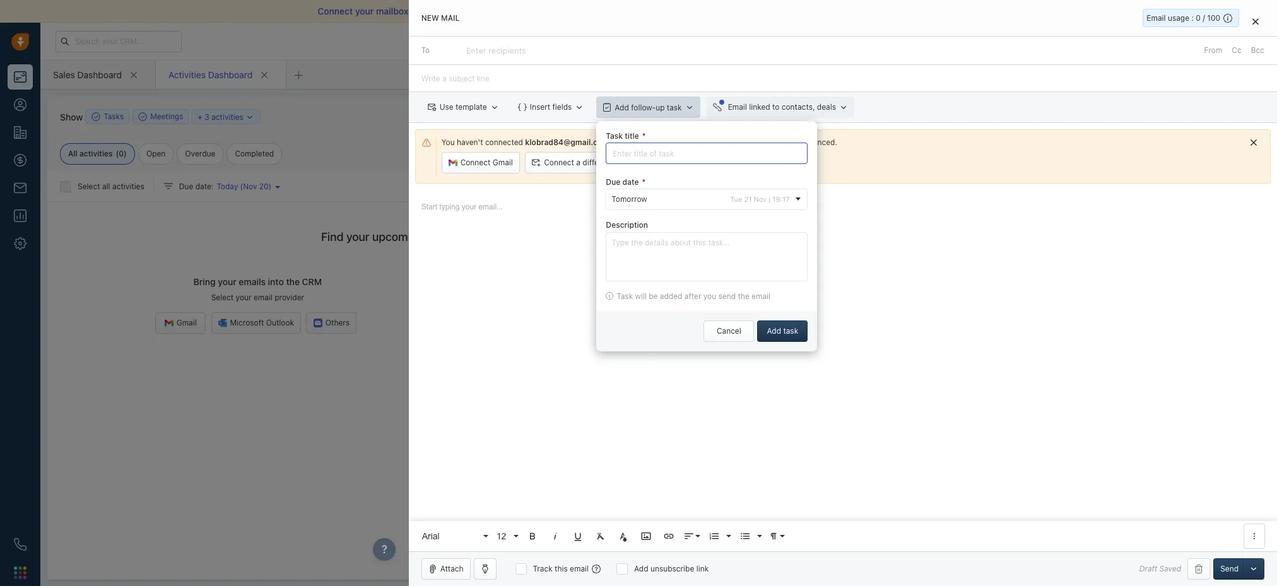 Task type: vqa. For each thing, say whether or not it's contained in the screenshot.
Negotiation Weighted
no



Task type: describe. For each thing, give the bounding box(es) containing it.
use
[[440, 102, 453, 112]]

0 vertical spatial meetings
[[460, 230, 509, 244]]

enable
[[531, 6, 559, 16]]

phone image
[[14, 538, 27, 551]]

contacts,
[[782, 102, 815, 112]]

microsoft for bring your meetings into the crm
[[682, 318, 716, 328]]

microsoft teams button for the top the google calendar button
[[967, 176, 1052, 191]]

insert
[[530, 102, 550, 112]]

bring your emails into the crm select your email provider
[[193, 277, 322, 302]]

conversations.
[[646, 6, 707, 16]]

title
[[625, 131, 639, 141]]

email for email usage : 0 / 100
[[1147, 13, 1166, 23]]

today ( nov 20 )
[[217, 182, 271, 191]]

gmail button
[[155, 313, 206, 334]]

your right keep
[[740, 138, 756, 147]]

100
[[1207, 13, 1220, 23]]

fields
[[552, 102, 572, 112]]

into for meetings
[[695, 277, 711, 287]]

align image
[[683, 531, 694, 542]]

goals
[[866, 152, 886, 162]]

upcoming
[[372, 230, 424, 244]]

nov for (
[[243, 182, 257, 191]]

your trial ends in 21 days
[[932, 37, 1015, 45]]

12 button
[[492, 524, 520, 549]]

task inside button
[[667, 103, 682, 112]]

italic (⌘i) image
[[549, 531, 561, 542]]

add task inside dialog
[[767, 326, 798, 335]]

microsoft teams button for the leftmost the google calendar button
[[663, 313, 748, 334]]

365 for the leftmost the google calendar button
[[734, 346, 748, 355]]

calendar inside bring your meetings into the crm connect video conferencing + calendar
[[718, 293, 749, 302]]

due date
[[606, 177, 639, 187]]

Type the details about this task… text field
[[606, 232, 808, 281]]

insert fields button
[[512, 97, 590, 118]]

Search your CRM... text field
[[56, 31, 182, 52]]

the left crm.
[[620, 138, 632, 147]]

underline (⌘u) image
[[572, 531, 583, 542]]

send
[[1220, 564, 1239, 574]]

to inside button
[[772, 102, 779, 112]]

19:17
[[772, 195, 790, 203]]

my
[[916, 129, 929, 140]]

+ 3 activities
[[198, 112, 243, 121]]

today
[[217, 182, 238, 191]]

you
[[441, 138, 455, 147]]

new
[[421, 13, 439, 23]]

0 horizontal spatial (
[[116, 149, 119, 158]]

+ inside bring your meetings into the crm connect video conferencing + calendar
[[711, 293, 716, 302]]

connect gmail button
[[441, 152, 520, 174]]

0 vertical spatial calendar
[[1101, 178, 1133, 188]]

here.
[[589, 230, 615, 244]]

zoom for the zoom "button" corresponding to microsoft teams button related to the leftmost the google calendar button
[[628, 318, 648, 328]]

dialog containing arial
[[409, 0, 1277, 586]]

all activities ( 0 )
[[68, 149, 127, 158]]

be
[[649, 291, 658, 301]]

others button
[[306, 313, 357, 334]]

explore plans
[[1039, 36, 1088, 45]]

add inside button
[[615, 103, 629, 112]]

more
[[846, 112, 864, 121]]

more misc image
[[1249, 531, 1260, 542]]

email for email linked to contacts, deals
[[728, 102, 747, 112]]

0 horizontal spatial calendar
[[647, 346, 678, 355]]

mail
[[441, 13, 460, 23]]

0 vertical spatial and
[[513, 6, 528, 16]]

office 365 button for the leftmost the google calendar button
[[691, 340, 755, 362]]

3
[[205, 112, 209, 121]]

deals
[[817, 102, 836, 112]]

Task title text field
[[606, 143, 808, 164]]

due date:
[[179, 182, 214, 191]]

crm.
[[634, 138, 653, 147]]

cc
[[1232, 46, 1242, 55]]

1 horizontal spatial 21
[[990, 37, 997, 45]]

21 inside dialog
[[744, 195, 752, 203]]

office 365 for the top the google calendar button
[[1162, 178, 1200, 188]]

+ inside button
[[198, 112, 202, 121]]

2 horizontal spatial microsoft
[[986, 178, 1019, 188]]

meetings inside bring your meetings into the crm connect video conferencing + calendar
[[654, 277, 693, 287]]

keep
[[720, 138, 738, 147]]

microsoft outlook
[[230, 318, 294, 328]]

connect for connect gmail
[[460, 158, 491, 167]]

you
[[703, 291, 716, 301]]

0 vertical spatial google calendar button
[[1055, 176, 1140, 191]]

ordered list image
[[708, 531, 720, 542]]

bold (⌘b) image
[[527, 531, 538, 542]]

|
[[769, 195, 770, 203]]

freshworks switcher image
[[14, 566, 27, 579]]

provider
[[275, 293, 304, 302]]

bring for bring your meetings into the crm
[[609, 277, 631, 287]]

find your upcoming tasks, meetings and reminders here.
[[321, 230, 615, 244]]

trial
[[949, 37, 962, 45]]

from
[[1204, 46, 1222, 55]]

due for due date
[[606, 177, 620, 187]]

cancel
[[717, 326, 741, 335]]

connect gmail
[[460, 158, 513, 167]]

email inside bring your emails into the crm select your email provider
[[254, 293, 272, 302]]

task title
[[606, 131, 639, 141]]

quick
[[916, 504, 940, 515]]

use template
[[440, 102, 487, 112]]

1 vertical spatial google calendar
[[619, 346, 678, 355]]

email inside button
[[615, 158, 634, 167]]

plans
[[1068, 36, 1088, 45]]

sync
[[589, 6, 609, 16]]

email linked to contacts, deals
[[728, 102, 836, 112]]

0 vertical spatial add task button
[[674, 106, 734, 127]]

:
[[1192, 13, 1194, 23]]

0 for )
[[119, 149, 124, 158]]

office for the top the google calendar button
[[1162, 178, 1184, 188]]

of
[[611, 6, 620, 16]]

draft
[[1139, 564, 1157, 574]]

email right of
[[622, 6, 644, 16]]

connect for connect a different email
[[544, 158, 574, 167]]

gmail inside 'button'
[[493, 158, 513, 167]]

view
[[818, 152, 835, 162]]

bcc
[[1251, 46, 1264, 55]]

your
[[932, 37, 947, 45]]

way
[[570, 6, 587, 16]]

connect your mailbox link
[[318, 6, 411, 16]]

date
[[623, 177, 639, 187]]

the inside bring your meetings into the crm connect video conferencing + calendar
[[713, 277, 727, 287]]

link
[[696, 564, 709, 574]]

unordered list image
[[739, 531, 751, 542]]

mailbox
[[376, 6, 408, 16]]

this
[[555, 564, 568, 574]]

open
[[146, 149, 166, 158]]

1 vertical spatial add task button
[[757, 320, 808, 342]]

the right send
[[738, 291, 749, 301]]

0 vertical spatial add task
[[696, 112, 727, 121]]

dashboard for activities dashboard
[[208, 69, 252, 80]]

activities for 3
[[211, 112, 243, 121]]

find
[[321, 230, 344, 244]]

use template button
[[421, 97, 505, 118]]

email usage : 0 / 100
[[1147, 13, 1220, 23]]

tue
[[730, 195, 742, 203]]

0 horizontal spatial teams
[[718, 318, 741, 328]]

) for today ( nov 20 )
[[269, 182, 271, 191]]

down image
[[246, 113, 254, 121]]

new mail
[[421, 13, 460, 23]]

1 horizontal spatial task
[[712, 112, 727, 121]]

gmail inside "button"
[[176, 318, 197, 328]]

your for connect your mailbox to improve deliverability and enable 2-way sync of email conversations.
[[355, 6, 374, 16]]

Enter recipients text field
[[466, 40, 529, 61]]

office for the leftmost the google calendar button
[[710, 346, 731, 355]]

reminders
[[534, 230, 586, 244]]

improve
[[421, 6, 455, 16]]



Task type: locate. For each thing, give the bounding box(es) containing it.
to left new
[[411, 6, 419, 16]]

connect a different email button
[[525, 152, 641, 174]]

all
[[102, 182, 110, 191]]

365 for the top the google calendar button
[[1186, 178, 1200, 188]]

the inside bring your emails into the crm select your email provider
[[286, 277, 300, 287]]

0 horizontal spatial into
[[268, 277, 284, 287]]

task for task will be added after you send the email
[[617, 291, 633, 301]]

0 horizontal spatial office
[[710, 346, 731, 355]]

into up the you
[[695, 277, 711, 287]]

1 horizontal spatial )
[[269, 182, 271, 191]]

task for task title
[[606, 131, 623, 141]]

add task button right cancel button
[[757, 320, 808, 342]]

connect left it
[[655, 138, 686, 147]]

0 up select all activities at the left top of page
[[119, 149, 124, 158]]

nov left 20
[[243, 182, 257, 191]]

1 vertical spatial google calendar button
[[600, 340, 685, 362]]

0 for /
[[1196, 13, 1201, 23]]

different
[[583, 158, 613, 167]]

microsoft teams button
[[967, 176, 1052, 191], [663, 313, 748, 334]]

zoom button for microsoft teams button related to the leftmost the google calendar button
[[607, 313, 657, 334]]

0 vertical spatial 0
[[1196, 13, 1201, 23]]

explore
[[1039, 36, 1066, 45]]

0 horizontal spatial task
[[667, 103, 682, 112]]

+ left send
[[711, 293, 716, 302]]

clear formatting image
[[595, 531, 606, 542]]

add unsubscribe link
[[634, 564, 709, 574]]

21 right in
[[990, 37, 997, 45]]

0 horizontal spatial add task button
[[674, 106, 734, 127]]

20
[[259, 182, 269, 191]]

emails
[[239, 277, 266, 287]]

application containing arial
[[409, 190, 1277, 551]]

0 vertical spatial zoom button
[[913, 176, 963, 191]]

1 horizontal spatial nov
[[754, 195, 767, 203]]

after
[[684, 291, 701, 301]]

bring inside bring your meetings into the crm connect video conferencing + calendar
[[609, 277, 631, 287]]

1 vertical spatial task
[[617, 291, 633, 301]]

zoom button
[[913, 176, 963, 191], [607, 313, 657, 334]]

email inside button
[[728, 102, 747, 112]]

1 vertical spatial office 365
[[710, 346, 748, 355]]

1 vertical spatial 0
[[119, 149, 124, 158]]

and
[[513, 6, 528, 16], [511, 230, 531, 244]]

1 horizontal spatial crm
[[729, 277, 749, 287]]

0 horizontal spatial google
[[619, 346, 644, 355]]

0 vertical spatial +
[[198, 112, 202, 121]]

0 horizontal spatial office 365
[[710, 346, 748, 355]]

your left emails
[[218, 277, 236, 287]]

1 vertical spatial microsoft teams button
[[663, 313, 748, 334]]

microsoft for bring your emails into the crm
[[230, 318, 264, 328]]

select left all
[[78, 182, 100, 191]]

add follow-up task button
[[596, 97, 700, 118]]

crm
[[302, 277, 322, 287], [729, 277, 749, 287]]

1 vertical spatial add task
[[767, 326, 798, 335]]

1 vertical spatial 21
[[744, 195, 752, 203]]

task right cancel button
[[783, 326, 798, 335]]

1 horizontal spatial select
[[211, 293, 234, 302]]

zoom down "my calendar"
[[934, 178, 954, 188]]

to right 'now'
[[711, 138, 718, 147]]

+ 3 activities link
[[198, 111, 254, 123]]

sales
[[53, 69, 75, 80]]

1 horizontal spatial +
[[711, 293, 716, 302]]

the up provider
[[286, 277, 300, 287]]

task left will
[[617, 291, 633, 301]]

teams
[[1022, 178, 1045, 188], [718, 318, 741, 328]]

0 horizontal spatial add task
[[696, 112, 727, 121]]

connected
[[485, 138, 523, 147]]

21
[[990, 37, 997, 45], [744, 195, 752, 203]]

your down emails
[[236, 293, 251, 302]]

0 vertical spatial calendar
[[931, 129, 967, 140]]

meeting
[[797, 112, 826, 121]]

add meeting
[[780, 112, 826, 121]]

1 vertical spatial gmail
[[176, 318, 197, 328]]

crm up provider
[[302, 277, 322, 287]]

0 vertical spatial )
[[124, 149, 127, 158]]

1 horizontal spatial google calendar
[[1074, 178, 1133, 188]]

nov
[[243, 182, 257, 191], [754, 195, 767, 203]]

0 horizontal spatial 365
[[734, 346, 748, 355]]

0 horizontal spatial nov
[[243, 182, 257, 191]]

1 vertical spatial zoom
[[628, 318, 648, 328]]

0 vertical spatial zoom
[[934, 178, 954, 188]]

email left linked
[[728, 102, 747, 112]]

links
[[942, 504, 964, 515]]

1 horizontal spatial add task
[[767, 326, 798, 335]]

bring left emails
[[193, 277, 216, 287]]

into up provider
[[268, 277, 284, 287]]

connect left mailbox
[[318, 6, 353, 16]]

0 horizontal spatial select
[[78, 182, 100, 191]]

to left title
[[611, 138, 618, 147]]

connect inside bring your meetings into the crm connect video conferencing + calendar
[[609, 293, 639, 302]]

1 vertical spatial email
[[728, 102, 747, 112]]

add task button up 'now'
[[674, 106, 734, 127]]

/
[[1203, 13, 1205, 23]]

tomorrow
[[612, 195, 647, 204]]

meetings right tasks,
[[460, 230, 509, 244]]

0 horizontal spatial gmail
[[176, 318, 197, 328]]

connect inside button
[[544, 158, 574, 167]]

1 horizontal spatial calendar
[[1101, 178, 1133, 188]]

365
[[1186, 178, 1200, 188], [734, 346, 748, 355]]

0 vertical spatial office 365
[[1162, 178, 1200, 188]]

into inside bring your emails into the crm select your email provider
[[268, 277, 284, 287]]

google calendar
[[1074, 178, 1133, 188], [619, 346, 678, 355]]

email image
[[1152, 36, 1161, 47]]

2 into from the left
[[695, 277, 711, 287]]

2 horizontal spatial task
[[783, 326, 798, 335]]

connect a different email
[[544, 158, 634, 167]]

21 right tue on the top
[[744, 195, 752, 203]]

your for bring your meetings into the crm connect video conferencing + calendar
[[633, 277, 652, 287]]

1 vertical spatial 365
[[734, 346, 748, 355]]

1 dashboard from the left
[[77, 69, 122, 80]]

your inside bring your meetings into the crm connect video conferencing + calendar
[[633, 277, 652, 287]]

in
[[982, 37, 988, 45]]

add follow-up task
[[615, 103, 682, 112]]

the up send
[[713, 277, 727, 287]]

office 365 button for the top the google calendar button
[[1143, 176, 1207, 191]]

zoom for the zoom "button" related to microsoft teams button associated with the top the google calendar button
[[934, 178, 954, 188]]

view activity goals
[[818, 152, 886, 162]]

add meeting button
[[758, 106, 832, 127]]

activities for all
[[112, 182, 144, 191]]

2 dashboard from the left
[[208, 69, 252, 80]]

connect inside 'button'
[[460, 158, 491, 167]]

more button
[[836, 106, 886, 127], [836, 106, 886, 127]]

1 horizontal spatial google
[[1074, 178, 1099, 188]]

into
[[268, 277, 284, 287], [695, 277, 711, 287]]

add task right cancel button
[[767, 326, 798, 335]]

select inside bring your emails into the crm select your email provider
[[211, 293, 234, 302]]

1 vertical spatial (
[[240, 182, 243, 191]]

connect left a
[[544, 158, 574, 167]]

haven't
[[457, 138, 483, 147]]

select up microsoft outlook button
[[211, 293, 234, 302]]

calendar right the you
[[718, 293, 749, 302]]

due left date
[[606, 177, 620, 187]]

1 horizontal spatial zoom
[[934, 178, 954, 188]]

task
[[606, 131, 623, 141], [617, 291, 633, 301]]

1 horizontal spatial google calendar button
[[1055, 176, 1140, 191]]

1 horizontal spatial office 365 button
[[1143, 176, 1207, 191]]

sales dashboard
[[53, 69, 122, 80]]

attach button
[[421, 558, 470, 580]]

microsoft teams
[[986, 178, 1045, 188], [682, 318, 741, 328]]

due for due date:
[[179, 182, 193, 191]]

2 vertical spatial activities
[[112, 182, 144, 191]]

1 bring from the left
[[193, 277, 216, 287]]

nov for 21
[[754, 195, 767, 203]]

1 vertical spatial select
[[211, 293, 234, 302]]

12
[[496, 531, 506, 541]]

1 horizontal spatial bring
[[609, 277, 631, 287]]

meetings up the added
[[654, 277, 693, 287]]

0 horizontal spatial bring
[[193, 277, 216, 287]]

email
[[622, 6, 644, 16], [615, 158, 634, 167], [752, 291, 770, 301], [254, 293, 272, 302], [570, 564, 589, 574]]

bring for bring your emails into the crm
[[193, 277, 216, 287]]

add
[[615, 103, 629, 112], [696, 112, 710, 121], [780, 112, 795, 121], [767, 326, 781, 335], [634, 564, 648, 574]]

0 horizontal spatial 21
[[744, 195, 752, 203]]

tasks,
[[427, 230, 458, 244]]

0 horizontal spatial microsoft teams button
[[663, 313, 748, 334]]

2 crm from the left
[[729, 277, 749, 287]]

) down completed
[[269, 182, 271, 191]]

meetings
[[150, 112, 183, 121]]

1 horizontal spatial dashboard
[[208, 69, 252, 80]]

arial
[[422, 531, 440, 541]]

dashboard for sales dashboard
[[77, 69, 122, 80]]

activity
[[838, 152, 864, 162]]

task left title
[[606, 131, 623, 141]]

0 vertical spatial email
[[1147, 13, 1166, 23]]

dashboard up + 3 activities link
[[208, 69, 252, 80]]

1 horizontal spatial gmail
[[493, 158, 513, 167]]

zoom button for microsoft teams button associated with the top the google calendar button
[[913, 176, 963, 191]]

crm for bring your meetings into the crm
[[729, 277, 749, 287]]

paragraph format image
[[768, 531, 779, 542]]

description
[[606, 220, 648, 230]]

0 vertical spatial select
[[78, 182, 100, 191]]

1 horizontal spatial office
[[1162, 178, 1184, 188]]

crm inside bring your meetings into the crm connect video conferencing + calendar
[[729, 277, 749, 287]]

0 vertical spatial google calendar
[[1074, 178, 1133, 188]]

insert image (⌘p) image
[[640, 531, 652, 542]]

1 horizontal spatial zoom button
[[913, 176, 963, 191]]

insert link (⌘k) image
[[663, 531, 674, 542]]

1 horizontal spatial into
[[695, 277, 711, 287]]

microsoft outlook button
[[211, 313, 301, 334]]

zoom button down will
[[607, 313, 657, 334]]

bring inside bring your emails into the crm select your email provider
[[193, 277, 216, 287]]

1 vertical spatial google
[[619, 346, 644, 355]]

close image
[[1252, 18, 1259, 25]]

calendar right my
[[931, 129, 967, 140]]

) for all activities ( 0 )
[[124, 149, 127, 158]]

phone element
[[8, 532, 33, 557]]

you haven't connected klobrad84@gmail.com to the crm. connect it now to keep your conversations synced.
[[441, 138, 837, 147]]

email down emails
[[254, 293, 272, 302]]

google calendar button
[[1055, 176, 1140, 191], [600, 340, 685, 362]]

task
[[667, 103, 682, 112], [712, 112, 727, 121], [783, 326, 798, 335]]

connect down haven't
[[460, 158, 491, 167]]

task right up
[[667, 103, 682, 112]]

bring down here.
[[609, 277, 631, 287]]

crm inside bring your emails into the crm select your email provider
[[302, 277, 322, 287]]

office 365 button
[[1143, 176, 1207, 191], [691, 340, 755, 362]]

email right this on the left
[[570, 564, 589, 574]]

0 horizontal spatial due
[[179, 182, 193, 191]]

2 bring from the left
[[609, 277, 631, 287]]

activities dashboard
[[168, 69, 252, 80]]

select all activities
[[78, 182, 144, 191]]

klobrad84@gmail.com
[[525, 138, 609, 147]]

your right find
[[346, 230, 369, 244]]

add task up 'now'
[[696, 112, 727, 121]]

0 horizontal spatial email
[[728, 102, 747, 112]]

application
[[409, 190, 1277, 551]]

overdue
[[185, 149, 215, 158]]

0 horizontal spatial google calendar button
[[600, 340, 685, 362]]

bring your meetings into the crm connect video conferencing + calendar
[[609, 277, 749, 302]]

attach
[[440, 564, 463, 574]]

1 horizontal spatial office 365
[[1162, 178, 1200, 188]]

0 horizontal spatial calendar
[[718, 293, 749, 302]]

office 365 for the leftmost the google calendar button
[[710, 346, 748, 355]]

0 vertical spatial google
[[1074, 178, 1099, 188]]

0 vertical spatial microsoft teams button
[[967, 176, 1052, 191]]

my calendar
[[916, 129, 967, 140]]

0 horizontal spatial office 365 button
[[691, 340, 755, 362]]

) left "open"
[[124, 149, 127, 158]]

( right today
[[240, 182, 243, 191]]

1 horizontal spatial add task button
[[757, 320, 808, 342]]

+ left 3
[[198, 112, 202, 121]]

0 vertical spatial teams
[[1022, 178, 1045, 188]]

synced.
[[809, 138, 837, 147]]

linked
[[749, 102, 770, 112]]

crm up send
[[729, 277, 749, 287]]

into for emails
[[268, 277, 284, 287]]

outlook
[[266, 318, 294, 328]]

to right linked
[[772, 102, 779, 112]]

1 crm from the left
[[302, 277, 322, 287]]

microsoft inside button
[[230, 318, 264, 328]]

dashboard right sales
[[77, 69, 122, 80]]

0 horizontal spatial google calendar
[[619, 346, 678, 355]]

email linked to contacts, deals button
[[706, 97, 854, 118]]

your
[[355, 6, 374, 16], [740, 138, 756, 147], [346, 230, 369, 244], [218, 277, 236, 287], [633, 277, 652, 287], [236, 293, 251, 302]]

your left mailbox
[[355, 6, 374, 16]]

email left usage
[[1147, 13, 1166, 23]]

office
[[1162, 178, 1184, 188], [710, 346, 731, 355]]

1 vertical spatial calendar
[[718, 293, 749, 302]]

1 vertical spatial and
[[511, 230, 531, 244]]

zoom button down "my calendar"
[[913, 176, 963, 191]]

your for find your upcoming tasks, meetings and reminders here.
[[346, 230, 369, 244]]

activities inside + 3 activities link
[[211, 112, 243, 121]]

0 vertical spatial activities
[[211, 112, 243, 121]]

zoom down will
[[628, 318, 648, 328]]

0 horizontal spatial zoom
[[628, 318, 648, 328]]

all
[[68, 149, 77, 158]]

( up select all activities at the left top of page
[[116, 149, 119, 158]]

tue 21 nov | 19:17
[[730, 195, 790, 203]]

1 vertical spatial nov
[[754, 195, 767, 203]]

deliverability
[[457, 6, 511, 16]]

now
[[694, 138, 709, 147]]

1 vertical spatial activities
[[80, 149, 113, 158]]

0 horizontal spatial 0
[[119, 149, 124, 158]]

your for bring your emails into the crm select your email provider
[[218, 277, 236, 287]]

0 vertical spatial task
[[606, 131, 623, 141]]

0 horizontal spatial microsoft
[[230, 318, 264, 328]]

conferencing
[[663, 293, 709, 302]]

0 right :
[[1196, 13, 1201, 23]]

completed
[[235, 149, 274, 158]]

office 365
[[1162, 178, 1200, 188], [710, 346, 748, 355]]

will
[[635, 291, 647, 301]]

nov left |
[[754, 195, 767, 203]]

0 horizontal spatial +
[[198, 112, 202, 121]]

email right send
[[752, 291, 770, 301]]

add inside "button"
[[780, 112, 795, 121]]

1 vertical spatial microsoft teams
[[682, 318, 741, 328]]

text color image
[[618, 531, 629, 542]]

up
[[656, 103, 665, 112]]

due left "date:"
[[179, 182, 193, 191]]

tasks
[[104, 112, 124, 121]]

0 horizontal spatial )
[[124, 149, 127, 158]]

email up the "due date"
[[615, 158, 634, 167]]

0 horizontal spatial crm
[[302, 277, 322, 287]]

1 into from the left
[[268, 277, 284, 287]]

0 vertical spatial 21
[[990, 37, 997, 45]]

show
[[60, 111, 83, 122]]

1 horizontal spatial calendar
[[931, 129, 967, 140]]

into inside bring your meetings into the crm connect video conferencing + calendar
[[695, 277, 711, 287]]

send
[[718, 291, 736, 301]]

unsubscribe
[[650, 564, 694, 574]]

gmail
[[493, 158, 513, 167], [176, 318, 197, 328]]

connect left video
[[609, 293, 639, 302]]

0 vertical spatial 365
[[1186, 178, 1200, 188]]

Write a subject line text field
[[409, 65, 1277, 92]]

1 vertical spatial meetings
[[654, 277, 693, 287]]

1 vertical spatial zoom button
[[607, 313, 657, 334]]

microsoft teams for the leftmost the google calendar button
[[682, 318, 741, 328]]

your up will
[[633, 277, 652, 287]]

to
[[421, 46, 430, 55]]

1 horizontal spatial microsoft teams
[[986, 178, 1045, 188]]

connect for connect your mailbox to improve deliverability and enable 2-way sync of email conversations.
[[318, 6, 353, 16]]

1 vertical spatial office 365 button
[[691, 340, 755, 362]]

1 vertical spatial +
[[711, 293, 716, 302]]

and left enable at top left
[[513, 6, 528, 16]]

crm for bring your emails into the crm
[[302, 277, 322, 287]]

and left reminders
[[511, 230, 531, 244]]

dialog
[[409, 0, 1277, 586]]

microsoft teams for the top the google calendar button
[[986, 178, 1045, 188]]

1 vertical spatial )
[[269, 182, 271, 191]]

task up keep
[[712, 112, 727, 121]]

0 horizontal spatial dashboard
[[77, 69, 122, 80]]



